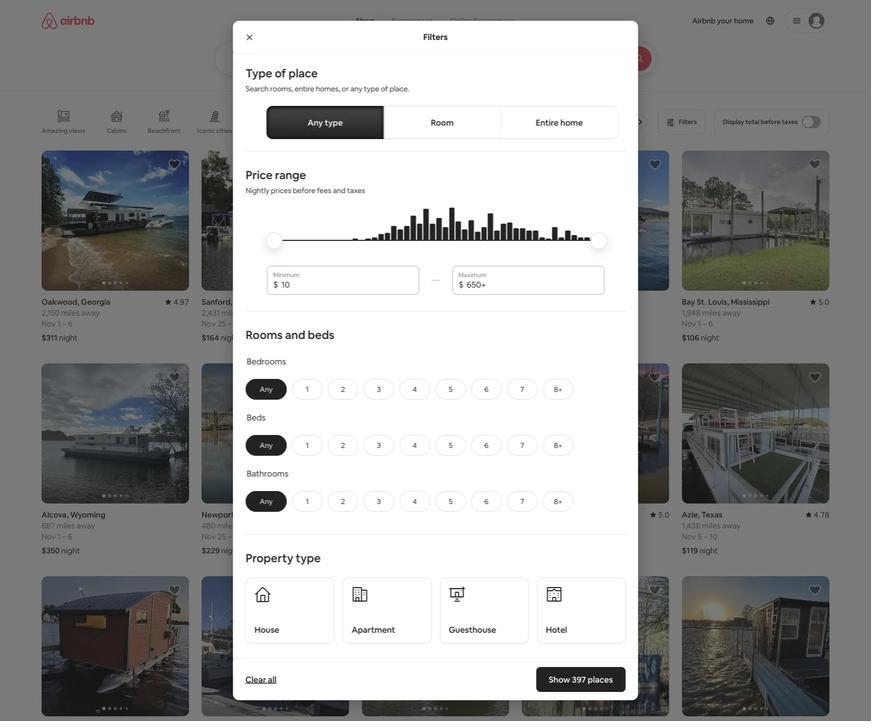 Task type: describe. For each thing, give the bounding box(es) containing it.
homes,
[[316, 84, 340, 94]]

30 for florida
[[234, 319, 243, 329]]

7 button for bedrooms
[[507, 379, 538, 400]]

2 button for beds
[[328, 435, 358, 456]]

filters
[[423, 32, 448, 42]]

$106
[[682, 333, 700, 343]]

room button
[[383, 106, 501, 139]]

any inside button
[[307, 117, 323, 128]]

group containing amazing views
[[42, 102, 652, 142]]

3 for bedrooms
[[377, 385, 381, 394]]

miles inside newport, oregon 480 miles away nov 25 – 30 $229 night
[[217, 521, 236, 531]]

amazing for amazing views
[[42, 127, 68, 135]]

5.0 for north little rock, arkansas
[[659, 510, 670, 520]]

rooms,
[[270, 84, 293, 94]]

2 for bathrooms
[[341, 497, 345, 507]]

houseboats
[[249, 127, 284, 135]]

rooms
[[246, 328, 282, 342]]

what can we help you find? tab list
[[348, 10, 441, 31]]

1 button for bathrooms
[[292, 491, 322, 512]]

6 inside oakwood, georgia 2,150 miles away nov 1 – 6 $311 night
[[68, 319, 73, 329]]

beachfront
[[148, 127, 181, 135]]

nov inside 'bay st. louis, mississippi 1,948 miles away nov 1 – 6 $106 night'
[[682, 319, 696, 329]]

– inside 'bay st. louis, mississippi 1,948 miles away nov 1 – 6 $106 night'
[[703, 319, 707, 329]]

30 for oregon
[[234, 532, 243, 542]]

8+ for bedrooms
[[554, 385, 562, 394]]

views
[[69, 127, 86, 135]]

add to wishlist: bay st. louis, mississippi image
[[809, 158, 822, 171]]

miles inside azle, texas 1,438 miles away nov 5 – 10 $119 night
[[702, 521, 721, 531]]

type for any type
[[325, 117, 343, 128]]

sanford, florida 2,431 miles away nov 25 – 30 $164 night
[[202, 297, 260, 343]]

– inside azle, texas 1,438 miles away nov 5 – 10 $119 night
[[704, 532, 708, 542]]

4.97 out of 5 average rating image
[[165, 297, 189, 307]]

7 for beds
[[520, 441, 524, 450]]

add to wishlist: sandusky, ohio image
[[809, 585, 822, 597]]

oregon for newport, oregon 480 miles away nov 25 – 30 $229 night
[[238, 510, 266, 520]]

25 for 480
[[218, 532, 226, 542]]

away right 584
[[397, 308, 416, 318]]

miles inside 'bay st. louis, mississippi 1,948 miles away nov 1 – 6 $106 night'
[[702, 308, 721, 318]]

stays
[[356, 16, 375, 25]]

place
[[288, 66, 318, 81]]

850
[[522, 308, 536, 318]]

price range nightly prices before fees and taxes
[[246, 168, 365, 195]]

584
[[362, 308, 375, 318]]

$311
[[42, 333, 57, 343]]

$229
[[202, 546, 220, 556]]

away inside 'bay st. louis, mississippi 1,948 miles away nov 1 – 6 $106 night'
[[723, 308, 741, 318]]

850 miles away
[[522, 308, 576, 318]]

arkansas
[[588, 510, 622, 520]]

8+ for beds
[[554, 441, 562, 450]]

any element for beds
[[256, 441, 276, 450]]

home
[[560, 117, 583, 128]]

6 button for beds
[[471, 435, 502, 456]]

5.0 for bay st. louis, mississippi
[[819, 297, 830, 307]]

display total before taxes
[[723, 118, 798, 126]]

miles right 584
[[377, 308, 396, 318]]

total
[[746, 118, 760, 126]]

4 for bathrooms
[[413, 497, 417, 507]]

none search field containing stays
[[215, 0, 685, 76]]

584 miles away
[[362, 308, 416, 318]]

type inside 'type of place search rooms, entire homes, or any type of place.'
[[364, 84, 379, 94]]

1,948
[[682, 308, 701, 318]]

7 button for bathrooms
[[507, 491, 538, 512]]

2,431
[[202, 308, 220, 318]]

house button
[[246, 578, 334, 644]]

night for alcova, wyoming 887 miles away nov 1 – 6 $350 night
[[61, 546, 80, 556]]

4.97
[[174, 297, 189, 307]]

– inside sanford, florida 2,431 miles away nov 25 – 30 $164 night
[[228, 319, 232, 329]]

type of place search rooms, entire homes, or any type of place.
[[246, 66, 409, 94]]

show 397 places link
[[537, 668, 626, 693]]

beds
[[247, 412, 265, 423]]

4.9 out of 5 average rating image
[[490, 510, 510, 520]]

all
[[268, 675, 277, 685]]

any type button
[[266, 106, 384, 139]]

6 button for bathrooms
[[471, 491, 502, 512]]

away right 850
[[557, 308, 576, 318]]

tab list inside the filters dialog
[[266, 106, 618, 139]]

clear all button
[[240, 670, 282, 691]]

5 button for bathrooms
[[435, 491, 466, 512]]

any button for bedrooms
[[246, 379, 287, 400]]

trending
[[545, 127, 571, 135]]

11
[[550, 532, 556, 542]]

iconic cities
[[197, 127, 232, 135]]

place.
[[389, 84, 409, 94]]

3 button for beds
[[363, 435, 394, 456]]

north
[[522, 510, 543, 520]]

georgia
[[81, 297, 110, 307]]

1,438
[[682, 521, 701, 531]]

clear
[[246, 675, 266, 685]]

night for newport, oregon 480 miles away nov 25 – 30 $229 night
[[221, 546, 240, 556]]

fees
[[317, 186, 331, 195]]

887
[[42, 521, 55, 531]]

entire home
[[536, 117, 583, 128]]

portland, oregon
[[362, 510, 425, 520]]

4.78 out of 5 average rating image
[[806, 510, 830, 520]]

bedrooms
[[247, 356, 286, 367]]

filters dialog
[[233, 21, 638, 722]]

4 for bedrooms
[[413, 385, 417, 394]]

8+ button for bedrooms
[[543, 379, 573, 400]]

7 button for beds
[[507, 435, 538, 456]]

omg!
[[353, 127, 369, 135]]

nov inside sanford, florida 2,431 miles away nov 25 – 30 $164 night
[[202, 319, 216, 329]]

stays button
[[348, 10, 383, 31]]

1 inside oakwood, georgia 2,150 miles away nov 1 – 6 $311 night
[[57, 319, 61, 329]]

1 inside 'bay st. louis, mississippi 1,948 miles away nov 1 – 6 $106 night'
[[698, 319, 701, 329]]

nov left 15
[[362, 532, 376, 542]]

$164
[[202, 333, 219, 343]]

6 inside alcova, wyoming 887 miles away nov 1 – 6 $350 night
[[68, 532, 73, 542]]

nov down north
[[522, 532, 536, 542]]

clear all
[[246, 675, 277, 685]]

online experiences
[[451, 16, 514, 25]]

Where field
[[232, 59, 368, 68]]

display total before taxes button
[[714, 110, 830, 135]]

add to wishlist: oakwood, georgia image
[[168, 158, 181, 171]]

nightly
[[246, 186, 269, 195]]

hotel button
[[537, 578, 626, 644]]

mississippi
[[731, 297, 770, 307]]

1 button for bedrooms
[[292, 379, 322, 400]]

wyoming
[[70, 510, 105, 520]]

6 inside 'bay st. louis, mississippi 1,948 miles away nov 1 – 6 $106 night'
[[709, 319, 713, 329]]

4 button for beds
[[399, 435, 430, 456]]

amazing pools
[[484, 127, 527, 135]]

bay
[[682, 297, 695, 307]]

iconic
[[197, 127, 215, 135]]

nov inside alcova, wyoming 887 miles away nov 1 – 6 $350 night
[[42, 532, 56, 542]]

miles inside alcova, wyoming 887 miles away nov 1 – 6 $350 night
[[56, 521, 75, 531]]

any for beds
[[260, 441, 273, 450]]

range
[[275, 168, 306, 182]]

bathrooms
[[247, 468, 288, 479]]

show
[[549, 675, 571, 685]]

5 for bedrooms
[[449, 385, 453, 394]]

entire
[[295, 84, 314, 94]]

3 button for bedrooms
[[363, 379, 394, 400]]

8+ button for bathrooms
[[543, 491, 573, 512]]

pools
[[511, 127, 527, 135]]

azle,
[[682, 510, 700, 520]]

oakwood,
[[42, 297, 79, 307]]

experiences button
[[383, 10, 441, 31]]

$350
[[42, 546, 60, 556]]

– inside oakwood, georgia 2,150 miles away nov 1 – 6 $311 night
[[62, 319, 66, 329]]

10
[[710, 532, 718, 542]]

nov inside newport, oregon 480 miles away nov 25 – 30 $229 night
[[202, 532, 216, 542]]

miles right 850
[[537, 308, 556, 318]]

experiences inside online experiences link
[[474, 16, 514, 25]]

online experiences link
[[441, 10, 524, 31]]



Task type: vqa. For each thing, say whether or not it's contained in the screenshot.
4.9 out of 5 average rating icon
yes



Task type: locate. For each thing, give the bounding box(es) containing it.
away inside newport, oregon 480 miles away nov 25 – 30 $229 night
[[237, 521, 256, 531]]

away down louis,
[[723, 308, 741, 318]]

where
[[232, 49, 252, 57]]

3 for bathrooms
[[377, 497, 381, 507]]

night right $229 in the bottom of the page
[[221, 546, 240, 556]]

any element up bathrooms at the left of page
[[256, 441, 276, 450]]

– inside alcova, wyoming 887 miles away nov 1 – 6 $350 night
[[62, 532, 66, 542]]

4.96 out of 5 average rating image
[[325, 510, 349, 520]]

1 horizontal spatial 5.0 out of 5 average rating image
[[810, 297, 830, 307]]

$119
[[682, 546, 698, 556]]

0 vertical spatial 5.0 out of 5 average rating image
[[810, 297, 830, 307]]

0 horizontal spatial type
[[296, 551, 321, 566]]

entire
[[536, 117, 559, 128]]

– down oakwood,
[[62, 319, 66, 329]]

1 vertical spatial 4 button
[[399, 435, 430, 456]]

0 horizontal spatial before
[[293, 186, 315, 195]]

house
[[254, 625, 279, 636]]

30 inside sanford, florida 2,431 miles away nov 25 – 30 $164 night
[[234, 319, 243, 329]]

1 any element from the top
[[256, 385, 276, 394]]

1 30 from the top
[[234, 319, 243, 329]]

4.9
[[498, 510, 510, 520]]

cabins
[[107, 127, 127, 135]]

2 8+ element from the top
[[554, 441, 562, 450]]

nov down 2,150
[[42, 319, 56, 329]]

2 vertical spatial type
[[296, 551, 321, 566]]

0 vertical spatial before
[[761, 118, 781, 126]]

0 vertical spatial 7 button
[[507, 379, 538, 400]]

480
[[202, 521, 215, 531]]

2 vertical spatial 3
[[377, 497, 381, 507]]

night inside oakwood, georgia 2,150 miles away nov 1 – 6 $311 night
[[59, 333, 78, 343]]

2 horizontal spatial type
[[364, 84, 379, 94]]

any button for beds
[[246, 435, 287, 456]]

oregon for portland, oregon
[[397, 510, 425, 520]]

1 vertical spatial 5.0 out of 5 average rating image
[[650, 510, 670, 520]]

1 vertical spatial 1 button
[[292, 435, 322, 456]]

add to wishlist: kelowna, canada image
[[649, 158, 661, 171]]

1 vertical spatial 30
[[234, 532, 243, 542]]

oregon inside newport, oregon 480 miles away nov 25 – 30 $229 night
[[238, 510, 266, 520]]

away inside oakwood, georgia 2,150 miles away nov 1 – 6 $311 night
[[81, 308, 100, 318]]

0 vertical spatial 2
[[341, 385, 345, 394]]

1 horizontal spatial $
[[459, 279, 464, 290]]

type
[[364, 84, 379, 94], [325, 117, 343, 128], [296, 551, 321, 566]]

night inside azle, texas 1,438 miles away nov 5 – 10 $119 night
[[700, 546, 718, 556]]

None search field
[[215, 0, 685, 76]]

1 vertical spatial 7 button
[[507, 435, 538, 456]]

type
[[246, 66, 272, 81]]

2 any button from the top
[[246, 435, 287, 456]]

of up 'rooms,'
[[275, 66, 286, 81]]

0 vertical spatial 4 button
[[399, 379, 430, 400]]

2 4 button from the top
[[399, 435, 430, 456]]

miles down newport, on the left
[[217, 521, 236, 531]]

3 4 button from the top
[[399, 491, 430, 512]]

1 2 button from the top
[[328, 379, 358, 400]]

– down 'alcova,'
[[62, 532, 66, 542]]

prices
[[271, 186, 291, 195]]

miles down 'alcova,'
[[56, 521, 75, 531]]

2 8+ from the top
[[554, 441, 562, 450]]

2 vertical spatial any button
[[246, 491, 287, 512]]

0 vertical spatial 25
[[218, 319, 226, 329]]

0 horizontal spatial of
[[275, 66, 286, 81]]

before
[[761, 118, 781, 126], [293, 186, 315, 195]]

oregon
[[397, 510, 425, 520], [238, 510, 266, 520]]

nov down 1,948
[[682, 319, 696, 329]]

experiences right the online
[[474, 16, 514, 25]]

portland,
[[362, 510, 395, 520]]

any for bathrooms
[[260, 497, 273, 507]]

add to wishlist: north little rock, arkansas image
[[649, 372, 661, 384]]

2 vertical spatial 5 button
[[435, 491, 466, 512]]

oregon up 20
[[397, 510, 425, 520]]

type for property type
[[296, 551, 321, 566]]

entire home button
[[500, 106, 618, 139]]

experiences inside experiences button
[[392, 16, 433, 25]]

$ text field
[[281, 279, 413, 290]]

1 25 from the top
[[218, 319, 226, 329]]

3 2 from the top
[[341, 497, 345, 507]]

newport, oregon 480 miles away nov 25 – 30 $229 night
[[202, 510, 266, 556]]

1 vertical spatial 2
[[341, 441, 345, 450]]

night inside alcova, wyoming 887 miles away nov 1 – 6 $350 night
[[61, 546, 80, 556]]

any element down bedrooms
[[256, 385, 276, 394]]

0 vertical spatial type
[[364, 84, 379, 94]]

taxes right total
[[782, 118, 798, 126]]

2 vertical spatial 2
[[341, 497, 345, 507]]

any element for bathrooms
[[256, 497, 276, 507]]

3 for beds
[[377, 441, 381, 450]]

30 down florida
[[234, 319, 243, 329]]

away down georgia
[[81, 308, 100, 318]]

taxes inside the price range nightly prices before fees and taxes
[[347, 186, 365, 195]]

8+ element for beds
[[554, 441, 562, 450]]

away inside azle, texas 1,438 miles away nov 5 – 10 $119 night
[[723, 521, 741, 531]]

0 horizontal spatial 5.0 out of 5 average rating image
[[650, 510, 670, 520]]

and left beds
[[285, 328, 305, 342]]

3 1 button from the top
[[292, 491, 322, 512]]

1 vertical spatial 25
[[218, 532, 226, 542]]

miles down louis,
[[702, 308, 721, 318]]

1 inside alcova, wyoming 887 miles away nov 1 – 6 $350 night
[[57, 532, 61, 542]]

2 vertical spatial 3 button
[[363, 491, 394, 512]]

1 5 button from the top
[[435, 379, 466, 400]]

1 vertical spatial 6 button
[[471, 435, 502, 456]]

night for azle, texas 1,438 miles away nov 5 – 10 $119 night
[[700, 546, 718, 556]]

1 vertical spatial 3
[[377, 441, 381, 450]]

rock,
[[566, 510, 586, 520]]

1 4 button from the top
[[399, 379, 430, 400]]

20
[[393, 532, 402, 542]]

0 vertical spatial 3
[[377, 385, 381, 394]]

add to wishlist: sanford, florida image
[[329, 585, 341, 597]]

2 25 from the top
[[218, 532, 226, 542]]

3 8+ button from the top
[[543, 491, 573, 512]]

nov inside azle, texas 1,438 miles away nov 5 – 10 $119 night
[[682, 532, 696, 542]]

add to wishlist: newport, oregon image
[[329, 372, 341, 384]]

0 vertical spatial 7
[[520, 385, 524, 394]]

1 vertical spatial 2 button
[[328, 435, 358, 456]]

30 down newport, on the left
[[234, 532, 243, 542]]

night for oakwood, georgia 2,150 miles away nov 1 – 6 $311 night
[[59, 333, 78, 343]]

3 any button from the top
[[246, 491, 287, 512]]

away inside sanford, florida 2,431 miles away nov 25 – 30 $164 night
[[242, 308, 260, 318]]

0 vertical spatial 2 button
[[328, 379, 358, 400]]

0 vertical spatial 8+ button
[[543, 379, 573, 400]]

1 experiences from the left
[[392, 16, 433, 25]]

night inside sanford, florida 2,431 miles away nov 25 – 30 $164 night
[[221, 333, 239, 343]]

4 button for bathrooms
[[399, 491, 430, 512]]

away down florida
[[242, 308, 260, 318]]

north little rock, arkansas
[[522, 510, 622, 520]]

price
[[246, 168, 272, 182]]

night right the $311
[[59, 333, 78, 343]]

2 6 button from the top
[[471, 435, 502, 456]]

5.0 out of 5 average rating image
[[810, 297, 830, 307], [650, 510, 670, 520]]

2 7 from the top
[[520, 441, 524, 450]]

alcova,
[[42, 510, 69, 520]]

4.96
[[334, 510, 349, 520]]

bay st. louis, mississippi 1,948 miles away nov 1 – 6 $106 night
[[682, 297, 770, 343]]

miles down oakwood,
[[61, 308, 80, 318]]

1 vertical spatial and
[[285, 328, 305, 342]]

8+ element for bathrooms
[[554, 497, 562, 507]]

6 button
[[471, 379, 502, 400], [471, 435, 502, 456], [471, 491, 502, 512]]

$ for $ text box
[[459, 279, 464, 290]]

2 vertical spatial 8+ element
[[554, 497, 562, 507]]

alcova, wyoming 887 miles away nov 1 – 6 $350 night
[[42, 510, 105, 556]]

2 vertical spatial 4 button
[[399, 491, 430, 512]]

1 horizontal spatial experiences
[[474, 16, 514, 25]]

2 5 button from the top
[[435, 435, 466, 456]]

$ for $ text field
[[273, 279, 278, 290]]

miles inside oakwood, georgia 2,150 miles away nov 1 – 6 $311 night
[[61, 308, 80, 318]]

1 vertical spatial 3 button
[[363, 435, 394, 456]]

night right $350 on the bottom left of the page
[[61, 546, 80, 556]]

hotel
[[546, 625, 567, 636]]

tab list
[[266, 106, 618, 139]]

0 vertical spatial 5 button
[[435, 379, 466, 400]]

0 horizontal spatial $
[[273, 279, 278, 290]]

5.0 out of 5 average rating image for bay st. louis, mississippi
[[810, 297, 830, 307]]

4 button
[[399, 379, 430, 400], [399, 435, 430, 456], [399, 491, 430, 512]]

2 vertical spatial 8+ button
[[543, 491, 573, 512]]

away inside alcova, wyoming 887 miles away nov 1 – 6 $350 night
[[77, 521, 95, 531]]

–
[[62, 319, 66, 329], [228, 319, 232, 329], [703, 319, 707, 329], [62, 532, 66, 542], [387, 532, 391, 542], [228, 532, 232, 542], [544, 532, 548, 542], [704, 532, 708, 542]]

amazing left views on the left top
[[42, 127, 68, 135]]

0 horizontal spatial and
[[285, 328, 305, 342]]

nov down 2,431
[[202, 319, 216, 329]]

group
[[42, 102, 652, 142], [42, 151, 189, 291], [202, 151, 349, 291], [362, 151, 510, 291], [522, 151, 670, 291], [682, 151, 830, 291], [42, 364, 189, 504], [202, 364, 349, 504], [362, 364, 510, 504], [522, 364, 670, 504], [682, 364, 830, 504], [42, 577, 189, 717], [202, 577, 349, 717], [362, 577, 510, 717], [522, 577, 670, 717], [682, 577, 830, 717]]

1 vertical spatial any button
[[246, 435, 287, 456]]

1 3 from the top
[[377, 385, 381, 394]]

any up bathrooms at the left of page
[[260, 441, 273, 450]]

4 button for bedrooms
[[399, 379, 430, 400]]

1 vertical spatial type
[[325, 117, 343, 128]]

0 horizontal spatial amazing
[[42, 127, 68, 135]]

miles inside sanford, florida 2,431 miles away nov 25 – 30 $164 night
[[222, 308, 240, 318]]

any down entire
[[307, 117, 323, 128]]

– down the 'sanford,'
[[228, 319, 232, 329]]

miles down texas
[[702, 521, 721, 531]]

1 horizontal spatial amazing
[[484, 127, 510, 135]]

2 for beds
[[341, 441, 345, 450]]

apartment
[[352, 625, 395, 636]]

2 for bedrooms
[[341, 385, 345, 394]]

1 button for beds
[[292, 435, 322, 456]]

30 inside newport, oregon 480 miles away nov 25 – 30 $229 night
[[234, 532, 243, 542]]

0 horizontal spatial experiences
[[392, 16, 433, 25]]

8+ element
[[554, 385, 562, 394], [554, 441, 562, 450], [554, 497, 562, 507]]

– inside newport, oregon 480 miles away nov 25 – 30 $229 night
[[228, 532, 232, 542]]

oakwood, georgia 2,150 miles away nov 1 – 6 $311 night
[[42, 297, 110, 343]]

display
[[723, 118, 744, 126]]

0 vertical spatial 6 button
[[471, 379, 502, 400]]

2 vertical spatial 1 button
[[292, 491, 322, 512]]

2 button for bedrooms
[[328, 379, 358, 400]]

0 vertical spatial 30
[[234, 319, 243, 329]]

cities
[[216, 127, 232, 135]]

1 horizontal spatial oregon
[[397, 510, 425, 520]]

nov down the 887
[[42, 532, 56, 542]]

1 vertical spatial 8+ element
[[554, 441, 562, 450]]

5.0 out of 5 average rating image for north little rock, arkansas
[[650, 510, 670, 520]]

places
[[588, 675, 613, 685]]

1 6 button from the top
[[471, 379, 502, 400]]

2,150
[[42, 308, 60, 318]]

taxes right fees
[[347, 186, 365, 195]]

30
[[234, 319, 243, 329], [234, 532, 243, 542]]

search
[[246, 84, 268, 94]]

away
[[81, 308, 100, 318], [397, 308, 416, 318], [242, 308, 260, 318], [557, 308, 576, 318], [723, 308, 741, 318], [77, 521, 95, 531], [237, 521, 256, 531], [723, 521, 741, 531]]

1 1 button from the top
[[292, 379, 322, 400]]

type right any
[[364, 84, 379, 94]]

8+ element for bedrooms
[[554, 385, 562, 394]]

3 button for bathrooms
[[363, 491, 394, 512]]

oregon right newport, on the left
[[238, 510, 266, 520]]

before left fees
[[293, 186, 315, 195]]

azle, texas 1,438 miles away nov 5 – 10 $119 night
[[682, 510, 741, 556]]

night for sanford, florida 2,431 miles away nov 25 – 30 $164 night
[[221, 333, 239, 343]]

1 7 from the top
[[520, 385, 524, 394]]

15
[[378, 532, 385, 542]]

5 for beds
[[449, 441, 453, 450]]

3 6 button from the top
[[471, 491, 502, 512]]

most stays cost more than $163 per night. image
[[275, 208, 596, 270]]

amazing for amazing pools
[[484, 127, 510, 135]]

profile element
[[540, 0, 830, 42]]

1 oregon from the left
[[397, 510, 425, 520]]

0 vertical spatial any element
[[256, 385, 276, 394]]

night down the 10
[[700, 546, 718, 556]]

5 button for bedrooms
[[435, 379, 466, 400]]

miles
[[61, 308, 80, 318], [377, 308, 396, 318], [222, 308, 240, 318], [537, 308, 556, 318], [702, 308, 721, 318], [56, 521, 75, 531], [217, 521, 236, 531], [702, 521, 721, 531]]

4
[[413, 385, 417, 394], [413, 441, 417, 450], [413, 497, 417, 507]]

type left omg!
[[325, 117, 343, 128]]

night right '$106'
[[701, 333, 720, 343]]

0 vertical spatial 8+ element
[[554, 385, 562, 394]]

night inside 'bay st. louis, mississippi 1,948 miles away nov 1 – 6 $106 night'
[[701, 333, 720, 343]]

add to wishlist: colfax, louisiana image
[[649, 585, 661, 597]]

amazing
[[42, 127, 68, 135], [484, 127, 510, 135]]

show 397 places
[[549, 675, 613, 685]]

sanford,
[[202, 297, 232, 307]]

2 8+ button from the top
[[543, 435, 573, 456]]

night right $164
[[221, 333, 239, 343]]

2 vertical spatial 7
[[520, 497, 524, 507]]

1 vertical spatial any element
[[256, 441, 276, 450]]

stays tab panel
[[215, 42, 685, 76]]

2 oregon from the left
[[238, 510, 266, 520]]

any type
[[307, 117, 343, 128]]

5.0
[[819, 297, 830, 307], [659, 510, 670, 520]]

any element
[[256, 385, 276, 394], [256, 441, 276, 450], [256, 497, 276, 507]]

add to wishlist: portland, oregon image
[[489, 372, 501, 384]]

0 vertical spatial of
[[275, 66, 286, 81]]

2 1 button from the top
[[292, 435, 322, 456]]

any button down bathrooms at the left of page
[[246, 491, 287, 512]]

away down texas
[[723, 521, 741, 531]]

25
[[218, 319, 226, 329], [218, 532, 226, 542]]

3 8+ element from the top
[[554, 497, 562, 507]]

5 button for beds
[[435, 435, 466, 456]]

away down wyoming
[[77, 521, 95, 531]]

1 horizontal spatial 5.0
[[819, 297, 830, 307]]

2 vertical spatial 4
[[413, 497, 417, 507]]

any button down bedrooms
[[246, 379, 287, 400]]

1 vertical spatial before
[[293, 186, 315, 195]]

any element for bedrooms
[[256, 385, 276, 394]]

0 vertical spatial 1 button
[[292, 379, 322, 400]]

2 button for bathrooms
[[328, 491, 358, 512]]

nov down '1,438'
[[682, 532, 696, 542]]

2 4 from the top
[[413, 441, 417, 450]]

any
[[350, 84, 362, 94]]

3 any element from the top
[[256, 497, 276, 507]]

– down st.
[[703, 319, 707, 329]]

and inside the price range nightly prices before fees and taxes
[[333, 186, 345, 195]]

2 vertical spatial 6 button
[[471, 491, 502, 512]]

online
[[451, 16, 472, 25]]

or
[[342, 84, 349, 94]]

nov
[[42, 319, 56, 329], [202, 319, 216, 329], [682, 319, 696, 329], [42, 532, 56, 542], [362, 532, 376, 542], [202, 532, 216, 542], [522, 532, 536, 542], [682, 532, 696, 542]]

amazing left pools
[[484, 127, 510, 135]]

0 horizontal spatial 5.0
[[659, 510, 670, 520]]

4.78
[[814, 510, 830, 520]]

7 for bathrooms
[[520, 497, 524, 507]]

any for bedrooms
[[260, 385, 273, 394]]

nov 15 – 20
[[362, 532, 402, 542]]

1 vertical spatial 8+
[[554, 441, 562, 450]]

0 vertical spatial and
[[333, 186, 345, 195]]

1 any button from the top
[[246, 379, 287, 400]]

– left 11
[[544, 532, 548, 542]]

design
[[442, 127, 463, 135]]

add to wishlist: alcova, wyoming image
[[168, 372, 181, 384]]

room
[[431, 117, 454, 128]]

miles down the 'sanford,'
[[222, 308, 240, 318]]

6 button for bedrooms
[[471, 379, 502, 400]]

3 7 from the top
[[520, 497, 524, 507]]

experiences up filters
[[392, 16, 433, 25]]

2 3 button from the top
[[363, 435, 394, 456]]

3 8+ from the top
[[554, 497, 562, 507]]

0 vertical spatial any button
[[246, 379, 287, 400]]

any button for bathrooms
[[246, 491, 287, 512]]

3 7 button from the top
[[507, 491, 538, 512]]

8+ for bathrooms
[[554, 497, 562, 507]]

25 down 2,431
[[218, 319, 226, 329]]

before right total
[[761, 118, 781, 126]]

experiences
[[392, 16, 433, 25], [474, 16, 514, 25]]

1 horizontal spatial before
[[761, 118, 781, 126]]

– right 15
[[387, 532, 391, 542]]

0 vertical spatial 4
[[413, 385, 417, 394]]

8+ button for beds
[[543, 435, 573, 456]]

3 3 button from the top
[[363, 491, 394, 512]]

apartment button
[[343, 578, 432, 644]]

nov inside oakwood, georgia 2,150 miles away nov 1 – 6 $311 night
[[42, 319, 56, 329]]

2 vertical spatial 2 button
[[328, 491, 358, 512]]

any down bedrooms
[[260, 385, 273, 394]]

1 vertical spatial 5 button
[[435, 435, 466, 456]]

2 3 from the top
[[377, 441, 381, 450]]

guesthouse
[[449, 625, 496, 636]]

4 for beds
[[413, 441, 417, 450]]

1 8+ element from the top
[[554, 385, 562, 394]]

texas
[[702, 510, 723, 520]]

1 4 from the top
[[413, 385, 417, 394]]

property
[[246, 551, 293, 566]]

type right property
[[296, 551, 321, 566]]

2 experiences from the left
[[474, 16, 514, 25]]

25 up $229 in the bottom of the page
[[218, 532, 226, 542]]

2 2 button from the top
[[328, 435, 358, 456]]

guesthouse button
[[440, 578, 529, 644]]

2 2 from the top
[[341, 441, 345, 450]]

before inside display total before taxes button
[[761, 118, 781, 126]]

1 horizontal spatial of
[[381, 84, 388, 94]]

1 vertical spatial of
[[381, 84, 388, 94]]

3 5 button from the top
[[435, 491, 466, 512]]

0 horizontal spatial taxes
[[347, 186, 365, 195]]

1 8+ button from the top
[[543, 379, 573, 400]]

3 4 from the top
[[413, 497, 417, 507]]

1 vertical spatial 5.0
[[659, 510, 670, 520]]

1 3 button from the top
[[363, 379, 394, 400]]

nov down 480
[[202, 532, 216, 542]]

7 button
[[507, 379, 538, 400], [507, 435, 538, 456], [507, 491, 538, 512]]

1 7 button from the top
[[507, 379, 538, 400]]

2 any element from the top
[[256, 441, 276, 450]]

3 2 button from the top
[[328, 491, 358, 512]]

0 vertical spatial taxes
[[782, 118, 798, 126]]

1 2 from the top
[[341, 385, 345, 394]]

2 vertical spatial 8+
[[554, 497, 562, 507]]

2 vertical spatial any element
[[256, 497, 276, 507]]

any down bathrooms at the left of page
[[260, 497, 273, 507]]

25 inside sanford, florida 2,431 miles away nov 25 – 30 $164 night
[[218, 319, 226, 329]]

5 for bathrooms
[[449, 497, 453, 507]]

3 3 from the top
[[377, 497, 381, 507]]

any element down bathrooms at the left of page
[[256, 497, 276, 507]]

25 for 2,431
[[218, 319, 226, 329]]

mansions
[[302, 127, 329, 135]]

0 vertical spatial 8+
[[554, 385, 562, 394]]

any button up bathrooms at the left of page
[[246, 435, 287, 456]]

1 $ from the left
[[273, 279, 278, 290]]

1 vertical spatial 4
[[413, 441, 417, 450]]

1 vertical spatial taxes
[[347, 186, 365, 195]]

2 $ from the left
[[459, 279, 464, 290]]

7 for bedrooms
[[520, 385, 524, 394]]

1 vertical spatial 8+ button
[[543, 435, 573, 456]]

– left the 10
[[704, 532, 708, 542]]

before inside the price range nightly prices before fees and taxes
[[293, 186, 315, 195]]

– down newport, on the left
[[228, 532, 232, 542]]

2 vertical spatial 7 button
[[507, 491, 538, 512]]

type inside button
[[325, 117, 343, 128]]

any button
[[246, 379, 287, 400], [246, 435, 287, 456], [246, 491, 287, 512]]

0 horizontal spatial oregon
[[238, 510, 266, 520]]

1 horizontal spatial type
[[325, 117, 343, 128]]

397
[[572, 675, 586, 685]]

taxes inside button
[[782, 118, 798, 126]]

1 horizontal spatial and
[[333, 186, 345, 195]]

1 vertical spatial 7
[[520, 441, 524, 450]]

2 30 from the top
[[234, 532, 243, 542]]

1 horizontal spatial taxes
[[782, 118, 798, 126]]

and right fees
[[333, 186, 345, 195]]

tab list containing any type
[[266, 106, 618, 139]]

0 vertical spatial 3 button
[[363, 379, 394, 400]]

add to wishlist: azle, texas image
[[809, 372, 822, 384]]

2 7 button from the top
[[507, 435, 538, 456]]

away right 480
[[237, 521, 256, 531]]

1
[[57, 319, 61, 329], [698, 319, 701, 329], [306, 385, 309, 394], [306, 441, 309, 450], [306, 497, 309, 507], [57, 532, 61, 542]]

$ text field
[[467, 279, 598, 290]]

night inside newport, oregon 480 miles away nov 25 – 30 $229 night
[[221, 546, 240, 556]]

0 vertical spatial 5.0
[[819, 297, 830, 307]]

1 8+ from the top
[[554, 385, 562, 394]]

5 inside azle, texas 1,438 miles away nov 5 – 10 $119 night
[[698, 532, 702, 542]]

rooms and beds
[[246, 328, 334, 342]]

add to wishlist: marcellus, michigan image
[[168, 585, 181, 597]]

of left place.
[[381, 84, 388, 94]]

25 inside newport, oregon 480 miles away nov 25 – 30 $229 night
[[218, 532, 226, 542]]

property type
[[246, 551, 321, 566]]



